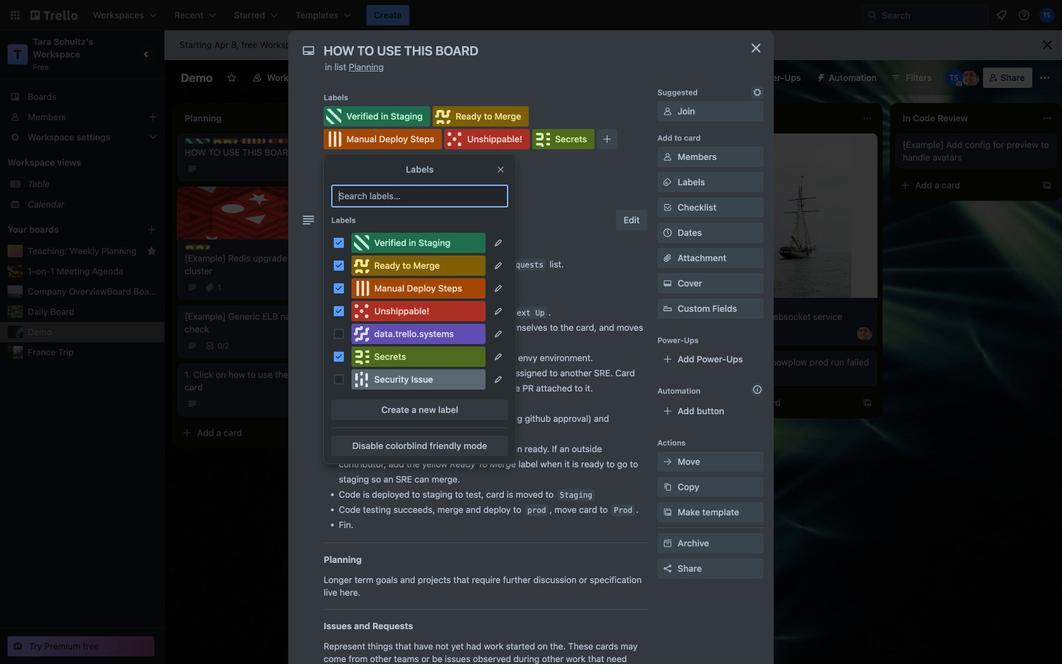 Task type: vqa. For each thing, say whether or not it's contained in the screenshot.
2nd sm icon from the left
no



Task type: describe. For each thing, give the bounding box(es) containing it.
0 horizontal spatial james peterson (jamespeterson93) image
[[858, 326, 873, 341]]

2 horizontal spatial color: lime, title: "secrets" element
[[533, 129, 595, 149]]

Search labels… text field
[[331, 185, 508, 207]]

close dialog image
[[749, 40, 764, 56]]

color: black, title: "security issue" element
[[352, 369, 486, 390]]

show menu image
[[1039, 71, 1052, 84]]

tara schultz (taraschultz7) image inside 'primary' element
[[1040, 8, 1055, 23]]

2 vertical spatial color: green, title: "verified in staging" element
[[352, 233, 486, 253]]

color: purple, title: "data.trello.systems" element
[[352, 324, 486, 344]]

add board image
[[147, 225, 157, 235]]

create from template… image
[[683, 198, 693, 208]]

close popover image
[[496, 164, 506, 175]]



Task type: locate. For each thing, give the bounding box(es) containing it.
0 notifications image
[[994, 8, 1009, 23]]

color: green, title: "verified in staging" element
[[324, 106, 430, 126], [185, 139, 210, 144], [352, 233, 486, 253]]

color: lime, title: "secrets" element
[[533, 129, 595, 149], [296, 139, 321, 144], [352, 347, 486, 367]]

0 vertical spatial color: green, title: "verified in staging" element
[[324, 106, 430, 126]]

star or unstar board image
[[227, 73, 237, 83]]

color: yellow, title: "ready to merge" element
[[433, 106, 529, 126], [212, 139, 238, 144], [185, 244, 210, 249], [352, 256, 486, 276], [724, 303, 749, 308]]

0 vertical spatial tara schultz (taraschultz7) image
[[1040, 8, 1055, 23]]

james peterson (jamespeterson93) image
[[962, 69, 980, 87], [858, 326, 873, 341]]

search image
[[868, 10, 878, 20]]

1 horizontal spatial james peterson (jamespeterson93) image
[[962, 69, 980, 87]]

1 horizontal spatial color: lime, title: "secrets" element
[[352, 347, 486, 367]]

color: orange, title: "manual deploy steps" element
[[324, 129, 442, 149], [240, 139, 266, 144], [352, 278, 486, 299]]

0 vertical spatial james peterson (jamespeterson93) image
[[962, 69, 980, 87]]

tara schultz (taraschultz7) image
[[1040, 8, 1055, 23], [945, 69, 963, 87]]

0 horizontal spatial color: lime, title: "secrets" element
[[296, 139, 321, 144]]

create from template… image
[[503, 180, 514, 190], [1042, 180, 1052, 190], [863, 398, 873, 408], [324, 428, 334, 438]]

color: red, title: "unshippable!" element
[[445, 129, 530, 149], [268, 139, 293, 144], [352, 301, 486, 321]]

1 vertical spatial color: green, title: "verified in staging" element
[[185, 139, 210, 144]]

None text field
[[317, 39, 735, 62]]

primary element
[[0, 0, 1062, 30]]

sm image
[[751, 86, 764, 99], [662, 105, 674, 118], [662, 151, 674, 163], [662, 176, 674, 188], [662, 277, 674, 290], [662, 481, 674, 493], [662, 537, 674, 550]]

0 horizontal spatial tara schultz (taraschultz7) image
[[945, 69, 963, 87]]

1 horizontal spatial tara schultz (taraschultz7) image
[[1040, 8, 1055, 23]]

1 vertical spatial james peterson (jamespeterson93) image
[[858, 326, 873, 341]]

sm image
[[811, 68, 829, 85], [328, 178, 340, 191], [662, 455, 674, 468], [662, 506, 674, 519]]

1 vertical spatial tara schultz (taraschultz7) image
[[945, 69, 963, 87]]

starred icon image
[[147, 246, 157, 256]]

Board name text field
[[175, 68, 219, 88]]

Search field
[[863, 5, 989, 25]]

your boards with 6 items element
[[8, 222, 128, 237]]

open information menu image
[[1018, 9, 1031, 22]]



